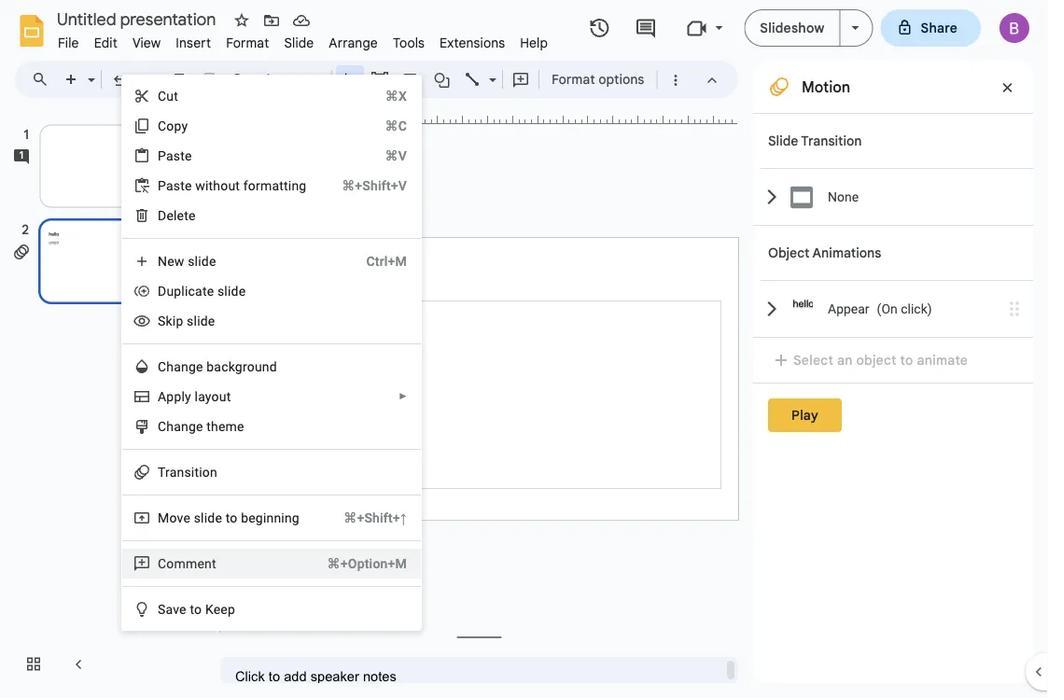 Task type: vqa. For each thing, say whether or not it's contained in the screenshot.


Task type: locate. For each thing, give the bounding box(es) containing it.
theme
[[207, 419, 244, 434]]

Zoom text field
[[257, 66, 309, 92]]

format left options
[[552, 71, 595, 87]]

2 horizontal spatial to
[[901, 352, 914, 368]]

copy
[[158, 118, 188, 134]]

appear (on click)
[[828, 301, 933, 317]]

change
[[158, 359, 203, 374], [158, 419, 203, 434]]

move
[[158, 510, 191, 526]]

motion application
[[0, 0, 1049, 699]]

0 horizontal spatial format
[[226, 35, 269, 51]]

change up pply
[[158, 359, 203, 374]]

1 vertical spatial transition
[[158, 465, 218, 480]]

to left beginning
[[226, 510, 238, 526]]

to right object
[[901, 352, 914, 368]]

insert menu item
[[168, 32, 219, 54]]

format down star option
[[226, 35, 269, 51]]

navigation
[[0, 106, 205, 699]]

play
[[792, 407, 819, 423]]

formatting
[[244, 178, 307, 193]]

slide down the duplicate slide
[[187, 313, 215, 329]]

1 vertical spatial change
[[158, 419, 203, 434]]

1 paste from the top
[[158, 148, 192, 163]]

format inside menu item
[[226, 35, 269, 51]]

keep
[[205, 602, 235, 617]]

paste without formatting
[[158, 178, 307, 193]]

1 vertical spatial paste
[[158, 178, 192, 193]]

1 change from the top
[[158, 359, 203, 374]]

transition inside "motion" section
[[802, 133, 862, 149]]

beginning
[[241, 510, 300, 526]]

2 paste from the top
[[158, 178, 192, 193]]

pply
[[167, 389, 191, 404]]

⌘c
[[385, 118, 407, 134]]

none
[[828, 189, 859, 205]]

shape image
[[432, 66, 453, 92]]

cut
[[158, 88, 178, 104]]

transition down motion
[[802, 133, 862, 149]]

format inside button
[[552, 71, 595, 87]]

slide up the duplicate slide
[[188, 254, 216, 269]]

to
[[901, 352, 914, 368], [226, 510, 238, 526], [190, 602, 202, 617]]

slide
[[284, 35, 314, 51], [769, 133, 799, 149]]

paste up the delete
[[158, 178, 192, 193]]

change background
[[158, 359, 277, 374]]

0 vertical spatial slide
[[284, 35, 314, 51]]

⌘+option+m element
[[305, 555, 407, 573]]

slide inside "motion" section
[[769, 133, 799, 149]]

Zoom field
[[254, 66, 328, 94]]

2 change from the top
[[158, 419, 203, 434]]

options
[[599, 71, 645, 87]]

skip slide
[[158, 313, 215, 329]]

help
[[520, 35, 548, 51]]

menu containing cut
[[121, 75, 422, 631]]

2 vertical spatial to
[[190, 602, 202, 617]]

format options button
[[543, 65, 653, 93]]

new slide with layout image
[[83, 67, 95, 74]]

edit menu item
[[87, 32, 125, 54]]

0 horizontal spatial slide
[[284, 35, 314, 51]]

view
[[133, 35, 161, 51]]

slide right move
[[194, 510, 222, 526]]

format
[[226, 35, 269, 51], [552, 71, 595, 87]]

save
[[158, 602, 187, 617]]

1 horizontal spatial format
[[552, 71, 595, 87]]

1 vertical spatial slide
[[769, 133, 799, 149]]

1 horizontal spatial to
[[226, 510, 238, 526]]

to right save
[[190, 602, 202, 617]]

duplicate
[[158, 283, 214, 299]]

none tab
[[761, 168, 1034, 225]]

a
[[158, 389, 167, 404]]

slide for skip
[[187, 313, 215, 329]]

slide right duplicate
[[218, 283, 246, 299]]

share button
[[881, 9, 981, 47]]

menu bar containing file
[[50, 24, 556, 55]]

change theme
[[158, 419, 244, 434]]

layout
[[195, 389, 231, 404]]

menu bar
[[50, 24, 556, 55]]

Star checkbox
[[229, 7, 255, 34]]

1 horizontal spatial transition
[[802, 133, 862, 149]]

1 vertical spatial to
[[226, 510, 238, 526]]

slide
[[188, 254, 216, 269], [218, 283, 246, 299], [187, 313, 215, 329], [194, 510, 222, 526]]

transition
[[802, 133, 862, 149], [158, 465, 218, 480]]

0 vertical spatial transition
[[802, 133, 862, 149]]

format for format
[[226, 35, 269, 51]]

extensions menu item
[[432, 32, 513, 54]]

animate
[[917, 352, 969, 368]]

tab containing appear
[[761, 280, 1034, 337]]

paste down copy
[[158, 148, 192, 163]]

change down pply
[[158, 419, 203, 434]]

⌘+option+m
[[327, 556, 407, 572]]

transition down change theme
[[158, 465, 218, 480]]

tab inside object animations tab list
[[761, 280, 1034, 337]]

start slideshow (⌘+enter) image
[[852, 26, 860, 30]]

1 horizontal spatial slide
[[769, 133, 799, 149]]

view menu item
[[125, 32, 168, 54]]

select an object to animate button
[[769, 349, 981, 372]]

share
[[921, 20, 958, 36]]

play button
[[769, 399, 842, 432]]

tab
[[761, 280, 1034, 337]]

menu
[[121, 75, 422, 631]]

navigation inside motion application
[[0, 106, 205, 699]]

⌘+shift+v
[[342, 178, 407, 193]]

0 vertical spatial format
[[226, 35, 269, 51]]

0 vertical spatial to
[[901, 352, 914, 368]]

slide inside menu item
[[284, 35, 314, 51]]

0 horizontal spatial to
[[190, 602, 202, 617]]

paste
[[158, 148, 192, 163], [158, 178, 192, 193]]

⌘c element
[[363, 117, 407, 135]]

1 vertical spatial format
[[552, 71, 595, 87]]

0 vertical spatial change
[[158, 359, 203, 374]]

⌘x element
[[363, 87, 407, 106]]

Rename text field
[[50, 7, 227, 30]]

extensions
[[440, 35, 505, 51]]

arrange
[[329, 35, 378, 51]]

0 vertical spatial paste
[[158, 148, 192, 163]]

an
[[838, 352, 853, 368]]

slide menu item
[[277, 32, 322, 54]]

format options
[[552, 71, 645, 87]]

⌘+shift+v element
[[319, 176, 407, 195]]



Task type: describe. For each thing, give the bounding box(es) containing it.
a pply layout
[[158, 389, 231, 404]]

insert image image
[[400, 66, 422, 92]]

comment
[[158, 556, 216, 572]]

Menus field
[[23, 66, 64, 92]]

format menu item
[[219, 32, 277, 54]]

apply layout a element
[[158, 389, 237, 404]]

slide for slide
[[284, 35, 314, 51]]

ctrl+m element
[[344, 252, 407, 271]]

tools
[[393, 35, 425, 51]]

edit
[[94, 35, 118, 51]]

object
[[769, 245, 810, 261]]

tools menu item
[[386, 32, 432, 54]]

background
[[207, 359, 277, 374]]

duplicate slide
[[158, 283, 246, 299]]

to inside button
[[901, 352, 914, 368]]

⌘x
[[385, 88, 407, 104]]

without
[[195, 178, 240, 193]]

slide for new
[[188, 254, 216, 269]]

skip
[[158, 313, 183, 329]]

delete
[[158, 208, 196, 223]]

slide for slide transition
[[769, 133, 799, 149]]

format for format options
[[552, 71, 595, 87]]

slideshow button
[[745, 9, 841, 47]]

menu inside motion application
[[121, 75, 422, 631]]

slide for move
[[194, 510, 222, 526]]

object animations tab list
[[754, 225, 1034, 337]]

menu bar banner
[[0, 0, 1049, 699]]

animations
[[813, 245, 882, 261]]

motion
[[802, 78, 851, 96]]

appear
[[828, 301, 870, 317]]

paste for paste
[[158, 148, 192, 163]]

select an object to animate
[[794, 352, 969, 368]]

slide transition
[[769, 133, 862, 149]]

select
[[794, 352, 834, 368]]

⌘+shift+up element
[[321, 509, 407, 528]]

motion section
[[754, 61, 1034, 684]]

slideshow
[[760, 20, 825, 36]]

new
[[158, 254, 184, 269]]

help menu item
[[513, 32, 556, 54]]

file
[[58, 35, 79, 51]]

new slide
[[158, 254, 216, 269]]

⌘v
[[385, 148, 407, 163]]

⌘v element
[[363, 147, 407, 165]]

click)
[[901, 301, 933, 317]]

file menu item
[[50, 32, 87, 54]]

slide for duplicate
[[218, 283, 246, 299]]

(on
[[877, 301, 898, 317]]

arrange menu item
[[322, 32, 386, 54]]

save to keep
[[158, 602, 235, 617]]

⌘+shift+↑
[[344, 510, 407, 526]]

paste for paste without formatting
[[158, 178, 192, 193]]

menu bar inside menu bar banner
[[50, 24, 556, 55]]

0 horizontal spatial transition
[[158, 465, 218, 480]]

insert
[[176, 35, 211, 51]]

change for change theme
[[158, 419, 203, 434]]

object
[[857, 352, 897, 368]]

►
[[399, 391, 408, 402]]

change for change background
[[158, 359, 203, 374]]

move slide to beginning
[[158, 510, 300, 526]]

ctrl+m
[[366, 254, 407, 269]]

object animations
[[769, 245, 882, 261]]

main toolbar
[[55, 65, 691, 94]]



